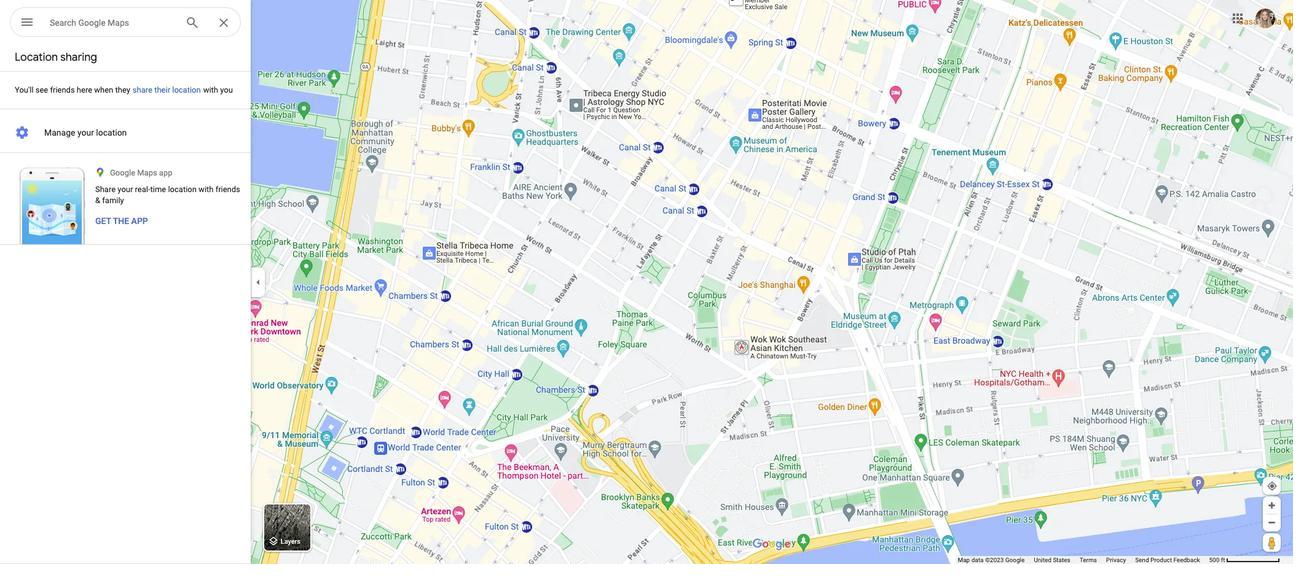 Task type: locate. For each thing, give the bounding box(es) containing it.
footer
[[958, 557, 1209, 565]]

your inside the manage your location link
[[77, 128, 94, 138]]

location right their
[[172, 85, 201, 95]]

friends inside share your real-time location with friends & family
[[216, 185, 240, 194]]

united states button
[[1034, 557, 1071, 565]]

app
[[159, 168, 172, 178], [131, 216, 148, 226]]

0 vertical spatial google
[[78, 18, 106, 28]]

data
[[972, 558, 984, 564]]

united
[[1034, 558, 1052, 564]]

none search field containing 
[[10, 7, 241, 39]]

your right manage
[[77, 128, 94, 138]]

1 vertical spatial location
[[96, 128, 127, 138]]

here
[[77, 85, 92, 95]]

None search field
[[10, 7, 241, 39]]

Search Google Maps field
[[10, 7, 241, 37], [50, 15, 175, 30]]

maps
[[108, 18, 129, 28], [137, 168, 157, 178]]

app for get the app
[[131, 216, 148, 226]]

collapse side panel image
[[251, 276, 265, 289]]

0 vertical spatial app
[[159, 168, 172, 178]]

maps inside location sharing main content
[[137, 168, 157, 178]]

0 vertical spatial friends
[[50, 85, 75, 95]]

1 horizontal spatial app
[[159, 168, 172, 178]]

your for real-
[[118, 185, 133, 194]]

500 ft button
[[1209, 558, 1281, 564]]

location
[[15, 50, 58, 65]]

2 vertical spatial google
[[1006, 558, 1025, 564]]

maps right 'search' at top
[[108, 18, 129, 28]]

with left "you"
[[203, 85, 218, 95]]

united states
[[1034, 558, 1071, 564]]

send
[[1136, 558, 1149, 564]]

0 vertical spatial maps
[[108, 18, 129, 28]]

google inside location sharing main content
[[110, 168, 135, 178]]

sharing
[[60, 50, 97, 65]]

1 vertical spatial maps
[[137, 168, 157, 178]]

location right time
[[168, 185, 197, 194]]

search
[[50, 18, 76, 28]]

your for location
[[77, 128, 94, 138]]

location sharing
[[15, 50, 97, 65]]

google
[[78, 18, 106, 28], [110, 168, 135, 178], [1006, 558, 1025, 564]]

0 horizontal spatial app
[[131, 216, 148, 226]]

footer containing map data ©2023 google
[[958, 557, 1209, 565]]

&
[[95, 196, 100, 205]]

app up time
[[159, 168, 172, 178]]

ft
[[1221, 558, 1226, 564]]

0 horizontal spatial maps
[[108, 18, 129, 28]]

manage
[[44, 128, 75, 138]]

google right the ©2023
[[1006, 558, 1025, 564]]

maps up real-
[[137, 168, 157, 178]]

0 horizontal spatial friends
[[50, 85, 75, 95]]

1 vertical spatial app
[[131, 216, 148, 226]]

app right 'the'
[[131, 216, 148, 226]]

google account: michelle dermenjian  
(michelle.dermenjian@adept.ai) image
[[1256, 8, 1276, 28]]

1 vertical spatial friends
[[216, 185, 240, 194]]

show street view coverage image
[[1263, 534, 1281, 553]]

location
[[172, 85, 201, 95], [96, 128, 127, 138], [168, 185, 197, 194]]

get the app button
[[95, 215, 148, 227]]

your
[[77, 128, 94, 138], [118, 185, 133, 194]]

location down the when
[[96, 128, 127, 138]]

share their location link
[[118, 71, 216, 109]]

you'll see friends here when they share their location with you
[[15, 85, 233, 95]]

they
[[115, 85, 130, 95]]

get the app
[[95, 216, 148, 226]]

share your real-time location with friends & family
[[95, 185, 240, 205]]

1 vertical spatial your
[[118, 185, 133, 194]]

app inside "button"
[[131, 216, 148, 226]]

google right 'search' at top
[[78, 18, 106, 28]]

get
[[95, 216, 111, 226]]

search google maps
[[50, 18, 129, 28]]

1 horizontal spatial maps
[[137, 168, 157, 178]]

2 vertical spatial location
[[168, 185, 197, 194]]

friends
[[50, 85, 75, 95], [216, 185, 240, 194]]

with
[[203, 85, 218, 95], [199, 185, 214, 194]]

0 vertical spatial your
[[77, 128, 94, 138]]

with right time
[[199, 185, 214, 194]]

when
[[94, 85, 113, 95]]

500
[[1209, 558, 1220, 564]]

your up family
[[118, 185, 133, 194]]

see
[[36, 85, 48, 95]]

1 horizontal spatial friends
[[216, 185, 240, 194]]

1 vertical spatial google
[[110, 168, 135, 178]]

google up 'share'
[[110, 168, 135, 178]]

1 horizontal spatial your
[[118, 185, 133, 194]]

0 horizontal spatial your
[[77, 128, 94, 138]]

with inside share your real-time location with friends & family
[[199, 185, 214, 194]]

1 horizontal spatial google
[[110, 168, 135, 178]]

1 vertical spatial with
[[199, 185, 214, 194]]

your inside share your real-time location with friends & family
[[118, 185, 133, 194]]



Task type: vqa. For each thing, say whether or not it's contained in the screenshot.

yes



Task type: describe. For each thing, give the bounding box(es) containing it.
maps inside field
[[108, 18, 129, 28]]

location sharing main content
[[0, 44, 251, 565]]

app for google maps app
[[159, 168, 172, 178]]

500 ft
[[1209, 558, 1226, 564]]

manage your location link
[[0, 120, 251, 145]]

family
[[102, 196, 124, 205]]

send product feedback
[[1136, 558, 1200, 564]]

their
[[154, 85, 170, 95]]

feedback
[[1174, 558, 1200, 564]]

©2023
[[985, 558, 1004, 564]]

footer inside google maps element
[[958, 557, 1209, 565]]

send product feedback button
[[1136, 557, 1200, 565]]

terms button
[[1080, 557, 1097, 565]]

layers
[[281, 539, 301, 547]]

manage your location
[[44, 128, 127, 138]]

the
[[113, 216, 129, 226]]

 button
[[10, 7, 44, 39]]

map
[[958, 558, 970, 564]]

google maps app
[[110, 168, 172, 178]]

product
[[1151, 558, 1172, 564]]

0 horizontal spatial google
[[78, 18, 106, 28]]

google maps element
[[0, 0, 1293, 565]]


[[20, 14, 34, 31]]

none search field inside google maps element
[[10, 7, 241, 39]]

real-
[[135, 185, 150, 194]]

time
[[150, 185, 166, 194]]

zoom out image
[[1268, 519, 1277, 528]]

privacy
[[1106, 558, 1126, 564]]

you
[[220, 85, 233, 95]]

you'll
[[15, 85, 34, 95]]

share
[[133, 85, 152, 95]]

zoom in image
[[1268, 502, 1277, 511]]

2 horizontal spatial google
[[1006, 558, 1025, 564]]

show your location image
[[1267, 481, 1278, 492]]

states
[[1053, 558, 1071, 564]]

map data ©2023 google
[[958, 558, 1025, 564]]

share
[[95, 185, 116, 194]]

0 vertical spatial location
[[172, 85, 201, 95]]

terms
[[1080, 558, 1097, 564]]

0 vertical spatial with
[[203, 85, 218, 95]]

privacy button
[[1106, 557, 1126, 565]]

location inside share your real-time location with friends & family
[[168, 185, 197, 194]]

search google maps field containing search google maps
[[10, 7, 241, 37]]



